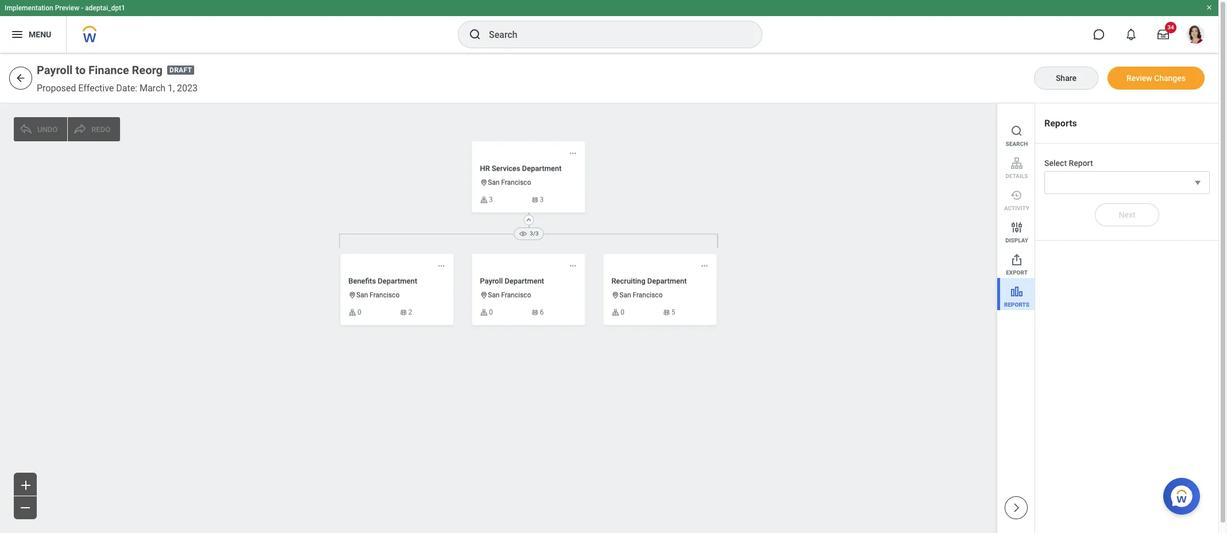 Task type: vqa. For each thing, say whether or not it's contained in the screenshot.
leftmost "all"
no



Task type: locate. For each thing, give the bounding box(es) containing it.
francisco down recruiting department
[[633, 292, 663, 300]]

related actions image
[[569, 149, 577, 157], [438, 262, 446, 270], [701, 262, 709, 270]]

san francisco for payroll
[[488, 292, 531, 300]]

0 horizontal spatial reports
[[1005, 302, 1030, 308]]

0 vertical spatial reports
[[1045, 118, 1078, 129]]

related actions image
[[569, 262, 577, 270]]

san down payroll department
[[488, 292, 500, 300]]

0 horizontal spatial org chart image
[[480, 196, 488, 204]]

0 horizontal spatial 3
[[489, 196, 493, 204]]

0 vertical spatial org chart image
[[480, 196, 488, 204]]

2 0 from the left
[[489, 309, 493, 317]]

san francisco down benefits department at the left bottom
[[357, 292, 400, 300]]

-
[[81, 4, 83, 12]]

minus image
[[18, 501, 32, 515]]

location image down recruiting in the bottom of the page
[[612, 292, 620, 300]]

department for recruiting department
[[648, 277, 687, 285]]

share
[[1056, 73, 1077, 83]]

francisco for hr
[[502, 179, 531, 187]]

2
[[409, 309, 412, 317]]

1 vertical spatial contact card matrix manager image
[[663, 309, 671, 317]]

san for recruiting
[[620, 292, 631, 300]]

0 down benefits
[[358, 309, 362, 317]]

contact card matrix manager image
[[531, 196, 539, 204], [663, 309, 671, 317]]

0 for benefits department
[[358, 309, 362, 317]]

2 org chart image from the left
[[480, 309, 488, 317]]

0 horizontal spatial contact card matrix manager image
[[531, 196, 539, 204]]

caret down image
[[1193, 177, 1204, 189]]

0 down recruiting in the bottom of the page
[[621, 309, 625, 317]]

san francisco for hr
[[488, 179, 531, 187]]

san for payroll
[[488, 292, 500, 300]]

adeptai_dpt1
[[85, 4, 125, 12]]

san down recruiting in the bottom of the page
[[620, 292, 631, 300]]

org chart image
[[480, 196, 488, 204], [612, 309, 620, 317]]

org chart image for recruiting
[[612, 309, 620, 317]]

1 horizontal spatial org chart image
[[480, 309, 488, 317]]

0 horizontal spatial contact card matrix manager image
[[399, 309, 407, 317]]

chevron right image
[[1011, 502, 1022, 514]]

select report
[[1045, 159, 1094, 168]]

department up 2
[[378, 277, 417, 285]]

1 horizontal spatial contact card matrix manager image
[[663, 309, 671, 317]]

san francisco down recruiting department
[[620, 292, 663, 300]]

reports down export at the bottom of page
[[1005, 302, 1030, 308]]

1 horizontal spatial contact card matrix manager image
[[531, 309, 539, 317]]

2023
[[177, 83, 198, 94]]

location image for recruiting department
[[612, 292, 620, 300]]

1 org chart image from the left
[[349, 309, 357, 317]]

display
[[1006, 237, 1029, 244]]

3 0 from the left
[[621, 309, 625, 317]]

finance
[[89, 63, 129, 77]]

contact card matrix manager image left 2
[[399, 309, 407, 317]]

arrow left image
[[15, 72, 26, 84]]

org chart image down the hr
[[480, 196, 488, 204]]

2 horizontal spatial 0
[[621, 309, 625, 317]]

san down the hr
[[488, 179, 500, 187]]

2 contact card matrix manager image from the left
[[531, 309, 539, 317]]

department up 6
[[505, 277, 544, 285]]

location image for payroll department
[[480, 292, 488, 300]]

menu containing search
[[998, 103, 1035, 310]]

1 horizontal spatial reports
[[1045, 118, 1078, 129]]

1 vertical spatial payroll
[[480, 277, 503, 285]]

francisco down benefits department at the left bottom
[[370, 292, 400, 300]]

contact card matrix manager image left 5
[[663, 309, 671, 317]]

1 vertical spatial org chart image
[[612, 309, 620, 317]]

1 horizontal spatial 3
[[540, 196, 544, 204]]

hr
[[480, 164, 490, 173]]

contact card matrix manager image left 6
[[531, 309, 539, 317]]

5
[[672, 309, 676, 317]]

0 horizontal spatial 0
[[358, 309, 362, 317]]

san
[[488, 179, 500, 187], [357, 292, 368, 300], [488, 292, 500, 300], [620, 292, 631, 300]]

recruiting
[[612, 277, 646, 285]]

location image for hr services department
[[480, 179, 488, 187]]

1 horizontal spatial related actions image
[[569, 149, 577, 157]]

to
[[75, 63, 86, 77]]

close environment banner image
[[1206, 4, 1213, 11]]

contact card matrix manager image
[[399, 309, 407, 317], [531, 309, 539, 317]]

1 horizontal spatial payroll
[[480, 277, 503, 285]]

payroll for payroll department
[[480, 277, 503, 285]]

san francisco
[[488, 179, 531, 187], [357, 292, 400, 300], [488, 292, 531, 300], [620, 292, 663, 300]]

2 horizontal spatial related actions image
[[701, 262, 709, 270]]

san francisco down payroll department
[[488, 292, 531, 300]]

contact card matrix manager image for services
[[531, 196, 539, 204]]

1 0 from the left
[[358, 309, 362, 317]]

payroll to finance reorg
[[37, 63, 163, 77]]

justify image
[[10, 28, 24, 41]]

payroll for payroll to finance reorg
[[37, 63, 73, 77]]

benefits
[[349, 277, 376, 285]]

location image
[[480, 179, 488, 187], [349, 292, 357, 300], [480, 292, 488, 300], [612, 292, 620, 300]]

0 vertical spatial payroll
[[37, 63, 73, 77]]

location image down benefits
[[349, 292, 357, 300]]

3
[[489, 196, 493, 204], [540, 196, 544, 204]]

department right services
[[522, 164, 562, 173]]

0
[[358, 309, 362, 317], [489, 309, 493, 317], [621, 309, 625, 317]]

preview
[[55, 4, 79, 12]]

francisco for payroll
[[502, 292, 531, 300]]

menu
[[29, 30, 51, 39]]

contact card matrix manager image for benefits department
[[399, 309, 407, 317]]

1 horizontal spatial org chart image
[[612, 309, 620, 317]]

location image down the hr
[[480, 179, 488, 187]]

francisco
[[502, 179, 531, 187], [370, 292, 400, 300], [502, 292, 531, 300], [633, 292, 663, 300]]

location image down payroll department
[[480, 292, 488, 300]]

francisco down "hr services department"
[[502, 179, 531, 187]]

inbox large image
[[1158, 29, 1170, 40]]

34 button
[[1151, 22, 1177, 47]]

department up 5
[[648, 277, 687, 285]]

payroll
[[37, 63, 73, 77], [480, 277, 503, 285]]

org chart image
[[349, 309, 357, 317], [480, 309, 488, 317]]

1 contact card matrix manager image from the left
[[399, 309, 407, 317]]

chevron up small image
[[524, 216, 534, 225]]

0 vertical spatial contact card matrix manager image
[[531, 196, 539, 204]]

draft
[[170, 66, 192, 74]]

reports
[[1045, 118, 1078, 129], [1005, 302, 1030, 308]]

3/3
[[530, 231, 539, 237]]

3 down the hr
[[489, 196, 493, 204]]

contact card matrix manager image for department
[[663, 309, 671, 317]]

menu
[[998, 103, 1035, 310]]

san francisco down services
[[488, 179, 531, 187]]

org chart image down recruiting in the bottom of the page
[[612, 309, 620, 317]]

org chart image down payroll department
[[480, 309, 488, 317]]

0 horizontal spatial org chart image
[[349, 309, 357, 317]]

0 down payroll department
[[489, 309, 493, 317]]

next button
[[1096, 204, 1160, 227]]

department
[[522, 164, 562, 173], [378, 277, 417, 285], [505, 277, 544, 285], [648, 277, 687, 285]]

hr services department
[[480, 164, 562, 173]]

proposed
[[37, 83, 76, 94]]

select
[[1045, 159, 1067, 168]]

francisco for benefits
[[370, 292, 400, 300]]

reports up select
[[1045, 118, 1078, 129]]

san for benefits
[[357, 292, 368, 300]]

org chart image down benefits
[[349, 309, 357, 317]]

redo button
[[68, 117, 120, 141]]

3 down "hr services department"
[[540, 196, 544, 204]]

redo
[[91, 125, 110, 134]]

review changes button
[[1108, 67, 1205, 90]]

0 horizontal spatial related actions image
[[438, 262, 446, 270]]

contact card matrix manager image up chevron up small "icon"
[[531, 196, 539, 204]]

1 vertical spatial reports
[[1005, 302, 1030, 308]]

0 horizontal spatial payroll
[[37, 63, 73, 77]]

1 horizontal spatial 0
[[489, 309, 493, 317]]

implementation
[[5, 4, 53, 12]]

0 for payroll department
[[489, 309, 493, 317]]

san down benefits
[[357, 292, 368, 300]]

francisco down payroll department
[[502, 292, 531, 300]]



Task type: describe. For each thing, give the bounding box(es) containing it.
francisco for recruiting
[[633, 292, 663, 300]]

related actions image for recruiting department
[[701, 262, 709, 270]]

1 3 from the left
[[489, 196, 493, 204]]

org chart image for benefits
[[349, 309, 357, 317]]

search image
[[468, 28, 482, 41]]

notifications large image
[[1126, 29, 1138, 40]]

org chart image for hr
[[480, 196, 488, 204]]

services
[[492, 164, 521, 173]]

payroll department
[[480, 277, 544, 285]]

related actions image for hr services department
[[569, 149, 577, 157]]

contact card matrix manager image for payroll department
[[531, 309, 539, 317]]

san francisco for benefits
[[357, 292, 400, 300]]

0 for recruiting department
[[621, 309, 625, 317]]

undo r image
[[73, 122, 87, 136]]

changes
[[1155, 73, 1186, 83]]

reports inside menu
[[1005, 302, 1030, 308]]

san for hr
[[488, 179, 500, 187]]

undo button
[[14, 117, 67, 141]]

march
[[140, 83, 166, 94]]

menu banner
[[0, 0, 1219, 53]]

undo
[[37, 125, 58, 134]]

1,
[[168, 83, 175, 94]]

search
[[1006, 141, 1028, 147]]

implementation preview -   adeptai_dpt1
[[5, 4, 125, 12]]

export
[[1007, 270, 1028, 276]]

proposed effective date: march 1, 2023
[[37, 83, 198, 94]]

department for benefits department
[[378, 277, 417, 285]]

next
[[1119, 210, 1136, 220]]

review
[[1127, 73, 1153, 83]]

report
[[1069, 159, 1094, 168]]

profile logan mcneil image
[[1187, 25, 1205, 46]]

menu button
[[0, 16, 66, 53]]

org chart image for payroll
[[480, 309, 488, 317]]

effective
[[78, 83, 114, 94]]

visible image
[[519, 229, 528, 239]]

department for payroll department
[[505, 277, 544, 285]]

benefits department
[[349, 277, 417, 285]]

related actions image for benefits department
[[438, 262, 446, 270]]

activity
[[1005, 205, 1030, 212]]

recruiting department
[[612, 277, 687, 285]]

2 3 from the left
[[540, 196, 544, 204]]

details
[[1006, 173, 1029, 179]]

share button
[[1035, 67, 1099, 90]]

6
[[540, 309, 544, 317]]

location image for benefits department
[[349, 292, 357, 300]]

review changes
[[1127, 73, 1186, 83]]

reorg
[[132, 63, 163, 77]]

Search Workday  search field
[[489, 22, 739, 47]]

undo l image
[[19, 122, 33, 136]]

plus image
[[18, 479, 33, 492]]

34
[[1168, 24, 1175, 30]]

date:
[[116, 83, 137, 94]]

san francisco for recruiting
[[620, 292, 663, 300]]



